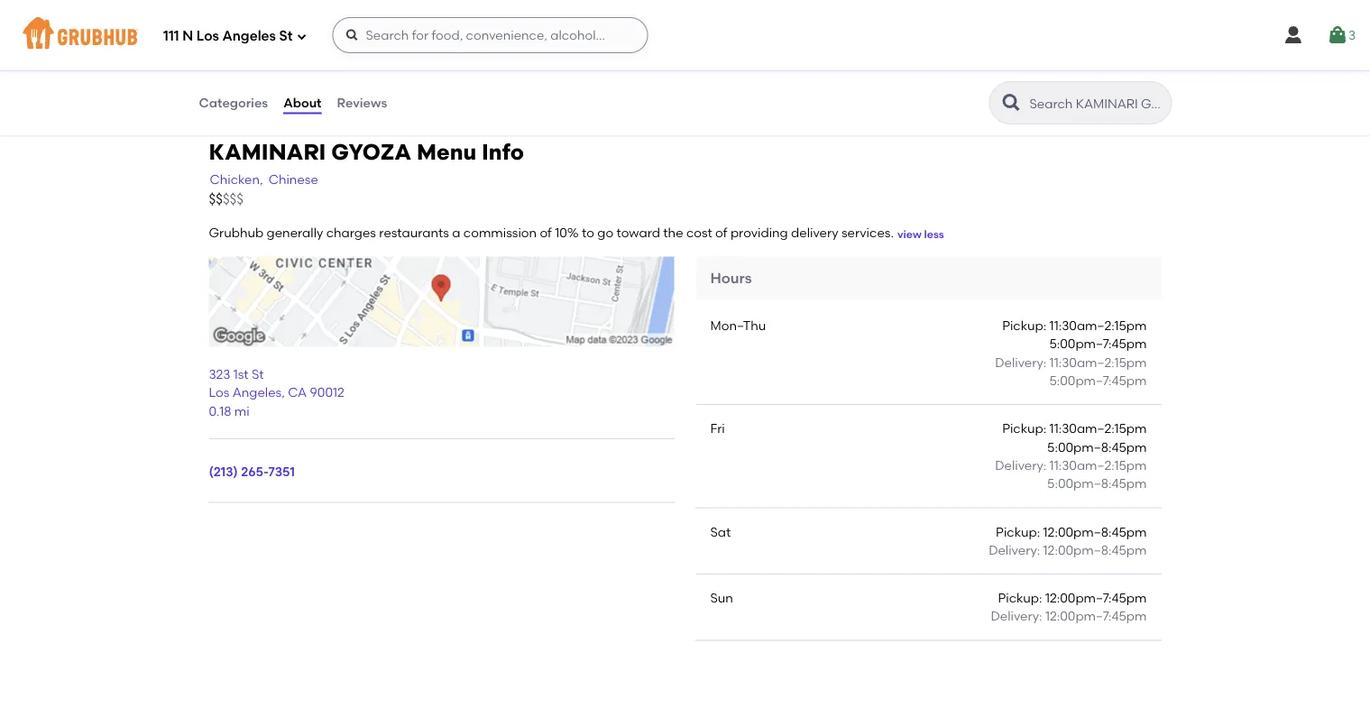 Task type: describe. For each thing, give the bounding box(es) containing it.
Search KAMINARI GYOZA search field
[[1028, 95, 1166, 112]]

265-
[[241, 463, 268, 479]]

1 of from the left
[[540, 225, 552, 240]]

111 n los angeles st
[[163, 28, 293, 44]]

providing
[[731, 225, 788, 240]]

hours
[[710, 269, 752, 286]]

main navigation navigation
[[0, 0, 1370, 70]]

menu
[[417, 138, 476, 165]]

1 horizontal spatial svg image
[[345, 28, 359, 42]]

generally
[[267, 225, 323, 240]]

view
[[897, 227, 922, 240]]

4 11:30am–2:15pm from the top
[[1050, 458, 1147, 473]]

1 12:00pm–7:45pm from the top
[[1045, 590, 1147, 606]]

svg image
[[1283, 24, 1304, 46]]

$$$$$
[[209, 191, 244, 207]]

(213) 265-7351 button
[[209, 462, 295, 480]]

chicken, button
[[209, 170, 264, 190]]

323
[[209, 366, 230, 382]]

pickup: for pickup: 11:30am–2:15pm 5:00pm–7:45pm delivery: 11:30am–2:15pm 5:00pm–7:45pm
[[1002, 318, 1047, 333]]

st inside main navigation "navigation"
[[279, 28, 293, 44]]

to
[[582, 225, 594, 240]]

fri
[[710, 421, 725, 436]]

1 5:00pm–7:45pm from the top
[[1049, 336, 1147, 352]]

kaminari gyoza menu info
[[209, 138, 524, 165]]

2 5:00pm–7:45pm from the top
[[1049, 373, 1147, 388]]

sun
[[710, 590, 733, 606]]

$$
[[209, 191, 223, 207]]

grubhub generally charges restaurants a commission of 10% to go toward the cost of providing delivery services. view less
[[209, 225, 944, 240]]

reviews
[[337, 95, 387, 110]]

svg image inside 3 button
[[1327, 24, 1348, 46]]

chinese
[[268, 172, 318, 187]]

pickup: for pickup: 11:30am–2:15pm 5:00pm–8:45pm delivery: 11:30am–2:15pm 5:00pm–8:45pm
[[1002, 421, 1047, 436]]

delivery: inside pickup: 11:30am–2:15pm 5:00pm–8:45pm delivery: 11:30am–2:15pm 5:00pm–8:45pm
[[995, 458, 1047, 473]]

cost
[[686, 225, 712, 240]]

a
[[452, 225, 460, 240]]

ca
[[288, 385, 307, 400]]

mon–thu
[[710, 318, 766, 333]]

view less button
[[897, 226, 944, 242]]

restaurants
[[379, 225, 449, 240]]

1 5:00pm–8:45pm from the top
[[1047, 439, 1147, 455]]

less
[[924, 227, 944, 240]]

3 11:30am–2:15pm from the top
[[1050, 421, 1147, 436]]

info
[[482, 138, 524, 165]]

toward
[[617, 225, 660, 240]]

(213)
[[209, 463, 238, 479]]

gyoza
[[331, 138, 412, 165]]

0.18
[[209, 403, 231, 418]]

reviews button
[[336, 70, 388, 135]]

go
[[597, 225, 614, 240]]

1 11:30am–2:15pm from the top
[[1050, 318, 1147, 333]]

delivery: inside pickup: 12:00pm–7:45pm delivery: 12:00pm–7:45pm
[[991, 609, 1042, 624]]

delivery
[[791, 225, 839, 240]]

los inside 323 1st st los angeles , ca 90012 0.18 mi
[[209, 385, 229, 400]]

n
[[182, 28, 193, 44]]

pickup: 12:00pm–8:45pm delivery: 12:00pm–8:45pm
[[989, 524, 1147, 558]]

323 1st st los angeles , ca 90012 0.18 mi
[[209, 366, 344, 418]]



Task type: locate. For each thing, give the bounding box(es) containing it.
svg image
[[1327, 24, 1348, 46], [345, 28, 359, 42], [296, 31, 307, 42]]

st
[[279, 28, 293, 44], [252, 366, 264, 382]]

delivery: inside pickup: 12:00pm–8:45pm delivery: 12:00pm–8:45pm
[[989, 542, 1040, 558]]

0 horizontal spatial of
[[540, 225, 552, 240]]

pickup: for pickup: 12:00pm–8:45pm delivery: 12:00pm–8:45pm
[[996, 524, 1040, 539]]

categories
[[199, 95, 268, 110]]

1 vertical spatial los
[[209, 385, 229, 400]]

chinese button
[[268, 170, 319, 190]]

1 horizontal spatial st
[[279, 28, 293, 44]]

delivery: inside pickup: 11:30am–2:15pm 5:00pm–7:45pm delivery: 11:30am–2:15pm 5:00pm–7:45pm
[[995, 355, 1047, 370]]

pickup: inside pickup: 11:30am–2:15pm 5:00pm–8:45pm delivery: 11:30am–2:15pm 5:00pm–8:45pm
[[1002, 421, 1047, 436]]

1 vertical spatial 12:00pm–8:45pm
[[1043, 542, 1147, 558]]

0 vertical spatial 5:00pm–7:45pm
[[1049, 336, 1147, 352]]

kaminari
[[209, 138, 326, 165]]

111
[[163, 28, 179, 44]]

angeles inside 323 1st st los angeles , ca 90012 0.18 mi
[[232, 385, 282, 400]]

pickup: inside pickup: 12:00pm–7:45pm delivery: 12:00pm–7:45pm
[[998, 590, 1042, 606]]

2 horizontal spatial svg image
[[1327, 24, 1348, 46]]

about button
[[282, 70, 323, 135]]

12:00pm–8:45pm up pickup: 12:00pm–7:45pm delivery: 12:00pm–7:45pm at the right
[[1043, 542, 1147, 558]]

st up about
[[279, 28, 293, 44]]

0 vertical spatial st
[[279, 28, 293, 44]]

1 horizontal spatial of
[[715, 225, 728, 240]]

7351
[[268, 463, 295, 479]]

angeles
[[222, 28, 276, 44], [232, 385, 282, 400]]

st right 1st at bottom left
[[252, 366, 264, 382]]

the
[[663, 225, 683, 240]]

12:00pm–7:45pm
[[1045, 590, 1147, 606], [1045, 609, 1147, 624]]

st inside 323 1st st los angeles , ca 90012 0.18 mi
[[252, 366, 264, 382]]

1 12:00pm–8:45pm from the top
[[1043, 524, 1147, 539]]

los
[[196, 28, 219, 44], [209, 385, 229, 400]]

charges
[[326, 225, 376, 240]]

1 vertical spatial 5:00pm–8:45pm
[[1047, 476, 1147, 491]]

10%
[[555, 225, 579, 240]]

2 12:00pm–8:45pm from the top
[[1043, 542, 1147, 558]]

of left the "10%"
[[540, 225, 552, 240]]

1 vertical spatial 5:00pm–7:45pm
[[1049, 373, 1147, 388]]

1 vertical spatial 12:00pm–7:45pm
[[1045, 609, 1147, 624]]

5:00pm–7:45pm
[[1049, 336, 1147, 352], [1049, 373, 1147, 388]]

12:00pm–8:45pm down pickup: 11:30am–2:15pm 5:00pm–8:45pm delivery: 11:30am–2:15pm 5:00pm–8:45pm
[[1043, 524, 1147, 539]]

2 5:00pm–8:45pm from the top
[[1047, 476, 1147, 491]]

sat
[[710, 524, 731, 539]]

0 vertical spatial los
[[196, 28, 219, 44]]

angeles right n on the top left of the page
[[222, 28, 276, 44]]

of
[[540, 225, 552, 240], [715, 225, 728, 240]]

0 horizontal spatial st
[[252, 366, 264, 382]]

0 vertical spatial 5:00pm–8:45pm
[[1047, 439, 1147, 455]]

2 of from the left
[[715, 225, 728, 240]]

angeles inside main navigation "navigation"
[[222, 28, 276, 44]]

svg image right svg image
[[1327, 24, 1348, 46]]

categories button
[[198, 70, 269, 135]]

svg image up reviews
[[345, 28, 359, 42]]

chicken,
[[210, 172, 263, 187]]

Search for food, convenience, alcohol... search field
[[332, 17, 648, 53]]

90012
[[310, 385, 344, 400]]

grubhub
[[209, 225, 264, 240]]

pickup: for pickup: 12:00pm–7:45pm delivery: 12:00pm–7:45pm
[[998, 590, 1042, 606]]

0 vertical spatial angeles
[[222, 28, 276, 44]]

1st
[[233, 366, 249, 382]]

pickup: inside pickup: 12:00pm–8:45pm delivery: 12:00pm–8:45pm
[[996, 524, 1040, 539]]

pickup:
[[1002, 318, 1047, 333], [1002, 421, 1047, 436], [996, 524, 1040, 539], [998, 590, 1042, 606]]

,
[[282, 385, 285, 400]]

1 vertical spatial angeles
[[232, 385, 282, 400]]

0 vertical spatial 12:00pm–8:45pm
[[1043, 524, 1147, 539]]

12:00pm–8:45pm
[[1043, 524, 1147, 539], [1043, 542, 1147, 558]]

los right n on the top left of the page
[[196, 28, 219, 44]]

los down 323
[[209, 385, 229, 400]]

pickup: 11:30am–2:15pm 5:00pm–7:45pm delivery: 11:30am–2:15pm 5:00pm–7:45pm
[[995, 318, 1147, 388]]

1 vertical spatial st
[[252, 366, 264, 382]]

svg image up about
[[296, 31, 307, 42]]

0 vertical spatial 12:00pm–7:45pm
[[1045, 590, 1147, 606]]

services.
[[842, 225, 894, 240]]

about
[[283, 95, 322, 110]]

pickup: 12:00pm–7:45pm delivery: 12:00pm–7:45pm
[[991, 590, 1147, 624]]

2 12:00pm–7:45pm from the top
[[1045, 609, 1147, 624]]

los inside main navigation "navigation"
[[196, 28, 219, 44]]

5:00pm–8:45pm
[[1047, 439, 1147, 455], [1047, 476, 1147, 491]]

of right cost
[[715, 225, 728, 240]]

pickup: 11:30am–2:15pm 5:00pm–8:45pm delivery: 11:30am–2:15pm 5:00pm–8:45pm
[[995, 421, 1147, 491]]

(213) 265-7351
[[209, 463, 295, 479]]

mi
[[234, 403, 250, 418]]

search icon image
[[1001, 92, 1022, 114]]

2 11:30am–2:15pm from the top
[[1050, 355, 1147, 370]]

delivery:
[[995, 355, 1047, 370], [995, 458, 1047, 473], [989, 542, 1040, 558], [991, 609, 1042, 624]]

11:30am–2:15pm
[[1050, 318, 1147, 333], [1050, 355, 1147, 370], [1050, 421, 1147, 436], [1050, 458, 1147, 473]]

3
[[1348, 27, 1356, 43]]

pickup: inside pickup: 11:30am–2:15pm 5:00pm–7:45pm delivery: 11:30am–2:15pm 5:00pm–7:45pm
[[1002, 318, 1047, 333]]

3 button
[[1327, 19, 1356, 51]]

commission
[[464, 225, 537, 240]]

angeles up mi
[[232, 385, 282, 400]]

0 horizontal spatial svg image
[[296, 31, 307, 42]]

chicken, chinese
[[210, 172, 318, 187]]



Task type: vqa. For each thing, say whether or not it's contained in the screenshot.
or inside crispy chick'n tenders served with your choice of dipping sauce (bbq, buffalo, or ranch)
no



